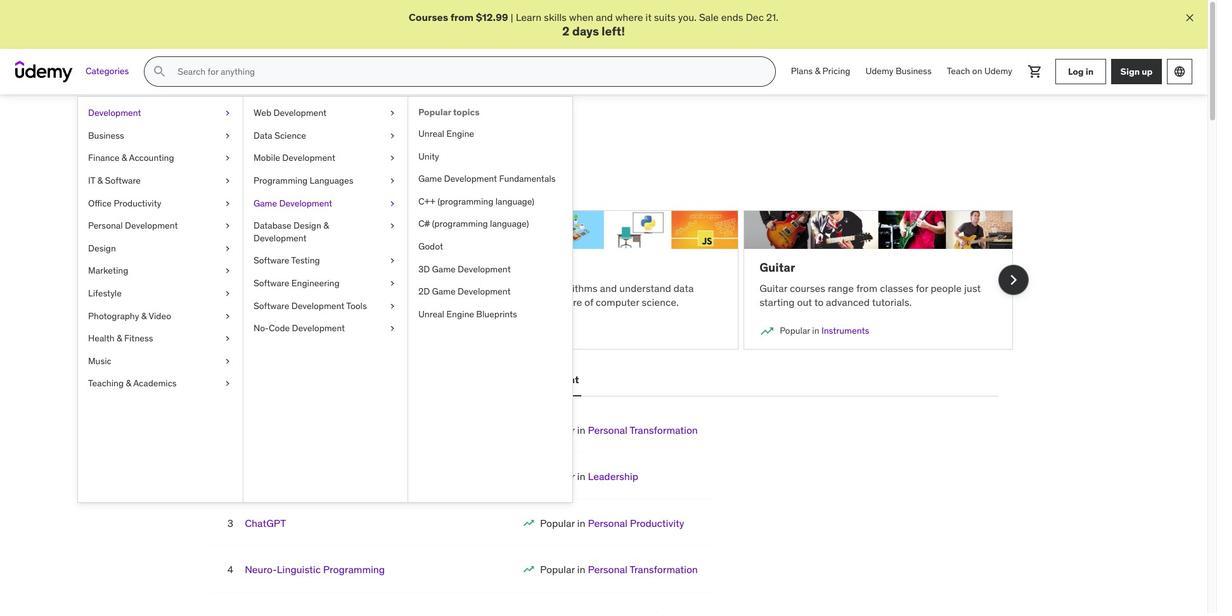 Task type: vqa. For each thing, say whether or not it's contained in the screenshot.
BESTSELLING button
yes



Task type: locate. For each thing, give the bounding box(es) containing it.
popular inside game development element
[[418, 107, 451, 118]]

0 vertical spatial language)
[[496, 196, 535, 207]]

1 vertical spatial guitar
[[760, 282, 787, 295]]

c# (programming language)
[[418, 218, 529, 230]]

game right 2d at the left top of the page
[[432, 286, 456, 297]]

popular in personal transformation up leadership in the bottom of the page
[[540, 424, 698, 437]]

skills right 'existing'
[[456, 161, 479, 174]]

1 horizontal spatial business
[[896, 66, 932, 77]]

xsmall image inside software engineering link
[[387, 278, 398, 290]]

xsmall image inside software development tools link
[[387, 300, 398, 313]]

2 vertical spatial learn
[[485, 282, 511, 295]]

1 vertical spatial topics
[[359, 125, 406, 145]]

database
[[254, 220, 291, 232]]

1 vertical spatial personal transformation link
[[588, 564, 698, 576]]

4
[[227, 564, 233, 576]]

of
[[585, 296, 593, 309]]

xsmall image inside development link
[[223, 107, 233, 120]]

xsmall image inside data science link
[[387, 130, 398, 142]]

0 horizontal spatial skills
[[456, 161, 479, 174]]

teach
[[947, 66, 970, 77]]

to up structures
[[513, 282, 522, 295]]

1 vertical spatial popular in personal transformation
[[540, 564, 698, 576]]

1 horizontal spatial udemy
[[985, 66, 1012, 77]]

improve
[[358, 161, 394, 174]]

& for accounting
[[122, 152, 127, 164]]

2 popular in image from the top
[[522, 564, 535, 576]]

just
[[964, 282, 981, 295]]

and inside courses from $12.99 | learn skills when and where it suits you. sale ends dec 21. 2 days left!
[[596, 11, 613, 23]]

from left $12.99
[[451, 11, 474, 23]]

0 vertical spatial topics
[[453, 107, 480, 118]]

software up 'statistical'
[[254, 255, 289, 266]]

and up computer
[[600, 282, 617, 295]]

programming right linguistic
[[323, 564, 385, 576]]

data & analytics link
[[272, 325, 336, 337]]

1 vertical spatial transformation
[[630, 564, 698, 576]]

1 vertical spatial engine
[[447, 309, 474, 320]]

1 horizontal spatial topics
[[453, 107, 480, 118]]

1 unreal from the top
[[418, 128, 444, 139]]

advanced
[[826, 296, 870, 309]]

in down the data.
[[263, 325, 270, 337]]

topics up improve at the left
[[359, 125, 406, 145]]

1 guitar from the top
[[760, 260, 795, 275]]

0 vertical spatial learn
[[516, 11, 542, 23]]

learn inside learn to build algorithms and understand data structures at the core of computer science.
[[485, 282, 511, 295]]

0 vertical spatial transformation
[[630, 424, 698, 437]]

0 vertical spatial popular in personal transformation
[[540, 424, 698, 437]]

linguistic
[[277, 564, 321, 576]]

engine inside unreal engine blueprints link
[[447, 309, 474, 320]]

xsmall image for business
[[223, 130, 233, 142]]

0 vertical spatial guitar
[[760, 260, 795, 275]]

1 vertical spatial and
[[259, 125, 287, 145]]

learn left something
[[194, 161, 220, 174]]

0 vertical spatial popular in image
[[522, 517, 535, 530]]

xsmall image inside game development link
[[387, 198, 398, 210]]

marketing
[[88, 265, 128, 277]]

xsmall image inside music link
[[223, 355, 233, 368]]

business up finance
[[88, 130, 124, 141]]

popular in image for popular in personal transformation
[[522, 564, 535, 576]]

0 vertical spatial programming
[[254, 175, 308, 186]]

xsmall image for data science
[[387, 130, 398, 142]]

0 vertical spatial design
[[294, 220, 321, 232]]

unity
[[418, 151, 439, 162]]

xsmall image for database design & development
[[387, 220, 398, 233]]

unreal up 'unity'
[[418, 128, 444, 139]]

xsmall image inside 'photography & video' link
[[223, 310, 233, 323]]

& inside database design & development
[[323, 220, 329, 232]]

1 horizontal spatial personal development
[[470, 374, 579, 386]]

plans & pricing link
[[783, 57, 858, 87]]

1 vertical spatial popular in image
[[522, 564, 535, 576]]

people
[[931, 282, 962, 295]]

xsmall image inside personal development link
[[223, 220, 233, 233]]

skills
[[544, 11, 567, 23], [456, 161, 479, 174]]

sign up link
[[1111, 59, 1162, 84]]

2 vertical spatial and
[[600, 282, 617, 295]]

unreal engine blueprints
[[418, 309, 517, 320]]

language) down fundamentals
[[496, 196, 535, 207]]

0 horizontal spatial topics
[[359, 125, 406, 145]]

next image
[[1003, 270, 1024, 290]]

3d game development
[[418, 263, 511, 275]]

personal
[[88, 220, 123, 232], [470, 374, 512, 386], [588, 424, 628, 437], [588, 517, 628, 530], [588, 564, 628, 576]]

game development element
[[408, 97, 572, 503]]

engine for unreal engine blueprints
[[447, 309, 474, 320]]

xsmall image for development
[[223, 107, 233, 120]]

pricing
[[823, 66, 850, 77]]

software engineering link
[[243, 273, 408, 295]]

design down game development
[[294, 220, 321, 232]]

close image
[[1184, 11, 1196, 24]]

popular for fourth cell from the top of the page personal transformation link
[[540, 564, 575, 576]]

0 vertical spatial personal transformation link
[[588, 424, 698, 437]]

fundamentals
[[499, 173, 556, 185]]

udemy right on
[[985, 66, 1012, 77]]

1 vertical spatial design
[[88, 243, 116, 254]]

no-code development link
[[243, 318, 408, 340]]

1 udemy from the left
[[866, 66, 894, 77]]

design inside database design & development
[[294, 220, 321, 232]]

0 horizontal spatial design
[[88, 243, 116, 254]]

1 vertical spatial (programming
[[432, 218, 488, 230]]

business left teach
[[896, 66, 932, 77]]

language) down c++ (programming language) link
[[490, 218, 529, 230]]

0 vertical spatial (programming
[[438, 196, 493, 207]]

xsmall image inside software testing link
[[387, 255, 398, 268]]

& down game development link
[[323, 220, 329, 232]]

engineering
[[291, 278, 340, 289]]

for
[[916, 282, 928, 295]]

programming
[[254, 175, 308, 186], [323, 564, 385, 576]]

1 vertical spatial unreal
[[418, 309, 444, 320]]

xsmall image for teaching & academics
[[223, 378, 233, 390]]

data down web
[[254, 130, 272, 141]]

instruments
[[822, 325, 869, 337]]

engine down popular topics
[[447, 128, 474, 139]]

(programming up c# (programming language)
[[438, 196, 493, 207]]

in down popular in personal productivity
[[577, 564, 585, 576]]

1 vertical spatial learn
[[194, 161, 220, 174]]

programming languages link
[[243, 170, 408, 192]]

and up mobile
[[259, 125, 287, 145]]

xsmall image
[[223, 107, 233, 120], [387, 107, 398, 120], [223, 130, 233, 142], [223, 175, 233, 187], [387, 198, 398, 210], [223, 220, 233, 233], [387, 220, 398, 233], [223, 243, 233, 255], [387, 255, 398, 268], [387, 278, 398, 290], [223, 355, 233, 368]]

popular for data & analytics link
[[230, 325, 261, 337]]

xsmall image
[[387, 130, 398, 142], [223, 152, 233, 165], [387, 152, 398, 165], [387, 175, 398, 187], [223, 198, 233, 210], [223, 265, 233, 278], [223, 288, 233, 300], [387, 300, 398, 313], [223, 310, 233, 323], [387, 323, 398, 335], [223, 333, 233, 345], [223, 378, 233, 390]]

language) for c++ (programming language)
[[496, 196, 535, 207]]

1 horizontal spatial popular in image
[[760, 324, 775, 339]]

learn right |
[[516, 11, 542, 23]]

to right 'how'
[[438, 282, 447, 295]]

unreal for unreal engine blueprints
[[418, 309, 444, 320]]

teach on udemy link
[[939, 57, 1020, 87]]

popular for leadership link
[[540, 471, 575, 483]]

& for software
[[97, 175, 103, 186]]

udemy right "pricing"
[[866, 66, 894, 77]]

how
[[417, 282, 436, 295]]

mobile development link
[[243, 147, 408, 170]]

software down machine learning
[[254, 278, 289, 289]]

log in link
[[1056, 59, 1106, 84]]

1 popular in image from the top
[[522, 517, 535, 530]]

game development link
[[243, 192, 408, 215]]

0 horizontal spatial learn
[[194, 161, 220, 174]]

popular in image
[[522, 517, 535, 530], [522, 564, 535, 576]]

design up the marketing
[[88, 243, 116, 254]]

1 engine from the top
[[447, 128, 474, 139]]

game development fundamentals
[[418, 173, 556, 185]]

2 popular in personal transformation from the top
[[540, 564, 698, 576]]

guitar
[[760, 260, 795, 275], [760, 282, 787, 295]]

0 vertical spatial and
[[596, 11, 613, 23]]

xsmall image for photography & video
[[223, 310, 233, 323]]

data science link
[[243, 125, 408, 147]]

1 horizontal spatial productivity
[[630, 517, 684, 530]]

0 horizontal spatial productivity
[[114, 198, 161, 209]]

blueprints
[[476, 309, 517, 320]]

data right no-
[[272, 325, 291, 337]]

2 personal transformation link from the top
[[588, 564, 698, 576]]

& for fitness
[[117, 333, 122, 344]]

xsmall image for game development
[[387, 198, 398, 210]]

software up code
[[254, 300, 289, 312]]

xsmall image inside mobile development "link"
[[387, 152, 398, 165]]

xsmall image inside the design link
[[223, 243, 233, 255]]

0 vertical spatial engine
[[447, 128, 474, 139]]

1 vertical spatial personal development
[[470, 374, 579, 386]]

& right health
[[117, 333, 122, 344]]

2 horizontal spatial from
[[856, 282, 878, 295]]

starting
[[760, 296, 795, 309]]

xsmall image inside business link
[[223, 130, 233, 142]]

to inside learn to build algorithms and understand data structures at the core of computer science.
[[513, 282, 522, 295]]

xsmall image for web development
[[387, 107, 398, 120]]

popular in personal transformation down popular in personal productivity
[[540, 564, 698, 576]]

to inside 'guitar courses range from classes for people just starting out to advanced tutorials.'
[[814, 296, 824, 309]]

udemy image
[[15, 61, 73, 83]]

the
[[545, 296, 560, 309]]

xsmall image inside marketing link
[[223, 265, 233, 278]]

1 vertical spatial programming
[[323, 564, 385, 576]]

neuro-
[[245, 564, 277, 576]]

1 horizontal spatial from
[[451, 11, 474, 23]]

& for pricing
[[815, 66, 821, 77]]

xsmall image inside programming languages link
[[387, 175, 398, 187]]

0 horizontal spatial business
[[88, 130, 124, 141]]

engine for unreal engine
[[447, 128, 474, 139]]

to
[[327, 282, 336, 295], [438, 282, 447, 295], [513, 282, 522, 295], [814, 296, 824, 309]]

1 popular in personal transformation from the top
[[540, 424, 698, 437]]

0 vertical spatial personal development
[[88, 220, 178, 232]]

development inside "link"
[[282, 152, 335, 164]]

& right the teaching
[[126, 378, 131, 389]]

(programming for c++
[[438, 196, 493, 207]]

unreal down 2d at the left top of the page
[[418, 309, 444, 320]]

1 popular in image from the left
[[210, 324, 225, 339]]

& right "plans" on the right top
[[815, 66, 821, 77]]

xsmall image inside no-code development link
[[387, 323, 398, 335]]

engine down 2d game development
[[447, 309, 474, 320]]

health & fitness
[[88, 333, 153, 344]]

0 horizontal spatial programming
[[254, 175, 308, 186]]

1 horizontal spatial skills
[[544, 11, 567, 23]]

personal transformation link up leadership link
[[588, 424, 698, 437]]

courses from $12.99 | learn skills when and where it suits you. sale ends dec 21. 2 days left!
[[409, 11, 779, 39]]

xsmall image for design
[[223, 243, 233, 255]]

mobile development
[[254, 152, 335, 164]]

game development
[[254, 198, 332, 209]]

0 vertical spatial skills
[[544, 11, 567, 23]]

in
[[1086, 66, 1094, 77], [263, 325, 270, 337], [812, 325, 819, 337], [577, 424, 585, 437], [577, 471, 585, 483], [577, 517, 585, 530], [577, 564, 585, 576]]

2 horizontal spatial learn
[[516, 11, 542, 23]]

2 unreal from the top
[[418, 309, 444, 320]]

0 vertical spatial from
[[451, 11, 474, 23]]

& left "video"
[[141, 310, 147, 322]]

& right "it"
[[97, 175, 103, 186]]

1 vertical spatial skills
[[456, 161, 479, 174]]

&
[[815, 66, 821, 77], [122, 152, 127, 164], [97, 175, 103, 186], [323, 220, 329, 232], [141, 310, 147, 322], [293, 325, 299, 337], [117, 333, 122, 344], [126, 378, 131, 389]]

2 udemy from the left
[[985, 66, 1012, 77]]

xsmall image inside web development link
[[387, 107, 398, 120]]

1 transformation from the top
[[630, 424, 698, 437]]

personal development for personal development button
[[470, 374, 579, 386]]

data inside carousel element
[[272, 325, 291, 337]]

instruments link
[[822, 325, 869, 337]]

1 vertical spatial from
[[856, 282, 878, 295]]

popular in personal transformation for fifth cell from the bottom of the page
[[540, 424, 698, 437]]

popular in image down starting
[[760, 324, 775, 339]]

game development fundamentals link
[[408, 168, 572, 191]]

popular in data & analytics
[[230, 325, 336, 337]]

0 vertical spatial business
[[896, 66, 932, 77]]

popular in image
[[210, 324, 225, 339], [760, 324, 775, 339]]

& right code
[[293, 325, 299, 337]]

0 horizontal spatial from
[[235, 296, 257, 309]]

xsmall image for it & software
[[223, 175, 233, 187]]

languages
[[310, 175, 353, 186]]

0 vertical spatial productivity
[[114, 198, 161, 209]]

1 vertical spatial business
[[88, 130, 124, 141]]

guitar inside 'guitar courses range from classes for people just starting out to advanced tutorials.'
[[760, 282, 787, 295]]

xsmall image inside the 'it & software' link
[[223, 175, 233, 187]]

sale
[[699, 11, 719, 23]]

1 horizontal spatial design
[[294, 220, 321, 232]]

4 cell from the top
[[540, 564, 698, 576]]

learn up structures
[[485, 282, 511, 295]]

submit search image
[[152, 64, 168, 79]]

in left leadership in the bottom of the page
[[577, 471, 585, 483]]

topics up unreal engine
[[453, 107, 480, 118]]

personal inside button
[[470, 374, 512, 386]]

unreal for unreal engine
[[418, 128, 444, 139]]

1 horizontal spatial learn
[[485, 282, 511, 295]]

to right out
[[814, 296, 824, 309]]

data
[[254, 130, 272, 141], [272, 325, 291, 337]]

2 guitar from the top
[[760, 282, 787, 295]]

courses
[[790, 282, 825, 295]]

personal transformation link
[[588, 424, 698, 437], [588, 564, 698, 576]]

udemy
[[866, 66, 894, 77], [985, 66, 1012, 77]]

from down 'statistical'
[[235, 296, 257, 309]]

5 cell from the top
[[540, 610, 698, 614]]

& inside carousel element
[[293, 325, 299, 337]]

1 vertical spatial language)
[[490, 218, 529, 230]]

xsmall image inside lifestyle link
[[223, 288, 233, 300]]

xsmall image inside database design & development link
[[387, 220, 398, 233]]

database design & development
[[254, 220, 329, 244]]

programming down completely
[[254, 175, 308, 186]]

personal transformation link down 'personal productivity' link
[[588, 564, 698, 576]]

software engineering
[[254, 278, 340, 289]]

0 horizontal spatial personal development
[[88, 220, 178, 232]]

software
[[105, 175, 141, 186], [254, 255, 289, 266], [254, 278, 289, 289], [254, 300, 289, 312]]

2 engine from the top
[[447, 309, 474, 320]]

1 personal transformation link from the top
[[588, 424, 698, 437]]

xsmall image inside health & fitness link
[[223, 333, 233, 345]]

0 vertical spatial unreal
[[418, 128, 444, 139]]

xsmall image inside the finance & accounting link
[[223, 152, 233, 165]]

(programming down "c++ (programming language)"
[[432, 218, 488, 230]]

0 horizontal spatial popular in image
[[210, 324, 225, 339]]

dec
[[746, 11, 764, 23]]

cell
[[540, 424, 698, 437], [540, 471, 638, 483], [540, 517, 684, 530], [540, 564, 698, 576], [540, 610, 698, 614]]

and up left!
[[596, 11, 613, 23]]

2 popular in image from the left
[[760, 324, 775, 339]]

& right finance
[[122, 152, 127, 164]]

0 horizontal spatial udemy
[[866, 66, 894, 77]]

popular for 'personal productivity' link
[[540, 517, 575, 530]]

xsmall image for mobile development
[[387, 152, 398, 165]]

popular in personal transformation
[[540, 424, 698, 437], [540, 564, 698, 576]]

popular in image down learn on the left
[[210, 324, 225, 339]]

you.
[[678, 11, 697, 23]]

personal development link
[[78, 215, 243, 238]]

1 vertical spatial data
[[272, 325, 291, 337]]

xsmall image inside teaching & academics link
[[223, 378, 233, 390]]

learn for algorithms
[[485, 282, 511, 295]]

personal development inside button
[[470, 374, 579, 386]]

design link
[[78, 238, 243, 260]]

lifestyle
[[88, 288, 122, 299]]

engine inside unreal engine link
[[447, 128, 474, 139]]

from up advanced at right
[[856, 282, 878, 295]]

accounting
[[129, 152, 174, 164]]

engine
[[447, 128, 474, 139], [447, 309, 474, 320]]

suits
[[654, 11, 676, 23]]

xsmall image inside "office productivity" link
[[223, 198, 233, 210]]

2 vertical spatial from
[[235, 296, 257, 309]]

skills up 2
[[544, 11, 567, 23]]

development inside database design & development
[[254, 233, 307, 244]]

from inside courses from $12.99 | learn skills when and where it suits you. sale ends dec 21. 2 days left!
[[451, 11, 474, 23]]



Task type: describe. For each thing, give the bounding box(es) containing it.
from inside use statistical probability to teach computers how to learn from data.
[[235, 296, 257, 309]]

classes
[[880, 282, 914, 295]]

it
[[88, 175, 95, 186]]

learn something completely new or improve your existing skills
[[194, 161, 479, 174]]

software up office productivity
[[105, 175, 141, 186]]

popular topics
[[418, 107, 480, 118]]

learn inside courses from $12.99 | learn skills when and where it suits you. sale ends dec 21. 2 days left!
[[516, 11, 542, 23]]

c#
[[418, 218, 430, 230]]

from inside 'guitar courses range from classes for people just starting out to advanced tutorials.'
[[856, 282, 878, 295]]

popular and trending topics
[[194, 125, 406, 145]]

1 horizontal spatial programming
[[323, 564, 385, 576]]

algorithms
[[485, 260, 549, 275]]

it & software
[[88, 175, 141, 186]]

business link
[[78, 125, 243, 147]]

2 transformation from the top
[[630, 564, 698, 576]]

1 cell from the top
[[540, 424, 698, 437]]

algorithms
[[549, 282, 598, 295]]

leadership link
[[588, 471, 638, 483]]

analytics
[[301, 325, 336, 337]]

popular for instruments link
[[780, 325, 810, 337]]

popular in image for machine learning
[[210, 324, 225, 339]]

carousel element
[[194, 195, 1029, 365]]

marketing link
[[78, 260, 243, 283]]

in left instruments link
[[812, 325, 819, 337]]

chatgpt
[[245, 517, 286, 530]]

godot link
[[408, 236, 572, 258]]

data
[[674, 282, 694, 295]]

c# (programming language) link
[[408, 213, 572, 236]]

use statistical probability to teach computers how to learn from data.
[[210, 282, 447, 309]]

popular in personal transformation for fourth cell from the top of the page
[[540, 564, 698, 576]]

2 cell from the top
[[540, 471, 638, 483]]

popular in personal productivity
[[540, 517, 684, 530]]

development inside button
[[514, 374, 579, 386]]

xsmall image for marketing
[[223, 265, 233, 278]]

c++
[[418, 196, 436, 207]]

learning
[[262, 260, 312, 275]]

xsmall image for lifestyle
[[223, 288, 233, 300]]

testing
[[291, 255, 320, 266]]

xsmall image for software testing
[[387, 255, 398, 268]]

xsmall image for office productivity
[[223, 198, 233, 210]]

where
[[615, 11, 643, 23]]

your
[[397, 161, 416, 174]]

to up software development tools link
[[327, 282, 336, 295]]

xsmall image for health & fitness
[[223, 333, 233, 345]]

or
[[346, 161, 355, 174]]

probability
[[276, 282, 324, 295]]

unreal engine blueprints link
[[408, 304, 572, 326]]

software for software development tools
[[254, 300, 289, 312]]

xsmall image for finance & accounting
[[223, 152, 233, 165]]

& for video
[[141, 310, 147, 322]]

popular in image for popular in personal productivity
[[522, 517, 535, 530]]

xsmall image for music
[[223, 355, 233, 368]]

bestselling
[[212, 374, 266, 386]]

neuro-linguistic programming
[[245, 564, 385, 576]]

data science
[[254, 130, 306, 141]]

unreal engine link
[[408, 123, 572, 146]]

& for academics
[[126, 378, 131, 389]]

finance
[[88, 152, 119, 164]]

(programming for c#
[[432, 218, 488, 230]]

3d game development link
[[408, 258, 572, 281]]

in down "popular in leadership"
[[577, 517, 585, 530]]

popular in image for guitar
[[760, 324, 775, 339]]

xsmall image for personal development
[[223, 220, 233, 233]]

up
[[1142, 66, 1153, 77]]

sign up
[[1121, 66, 1153, 77]]

personal development for personal development link on the top left of the page
[[88, 220, 178, 232]]

existing
[[419, 161, 454, 174]]

c++ (programming language)
[[418, 196, 535, 207]]

photography & video
[[88, 310, 171, 322]]

tutorials.
[[872, 296, 912, 309]]

learn to build algorithms and understand data structures at the core of computer science.
[[485, 282, 694, 309]]

learn
[[210, 296, 233, 309]]

shopping cart with 0 items image
[[1028, 64, 1043, 79]]

no-code development
[[254, 323, 345, 334]]

web development
[[254, 107, 327, 119]]

xsmall image for software development tools
[[387, 300, 398, 313]]

software for software testing
[[254, 255, 289, 266]]

machine learning
[[210, 260, 312, 275]]

language) for c# (programming language)
[[490, 218, 529, 230]]

game right 3d
[[432, 263, 456, 275]]

computers
[[366, 282, 415, 295]]

at
[[534, 296, 543, 309]]

categories
[[86, 66, 129, 77]]

xsmall image for software engineering
[[387, 278, 398, 290]]

data.
[[259, 296, 282, 309]]

something
[[223, 161, 271, 174]]

left!
[[602, 24, 625, 39]]

0 vertical spatial data
[[254, 130, 272, 141]]

game down 'unity'
[[418, 173, 442, 185]]

it
[[646, 11, 652, 23]]

2
[[562, 24, 570, 39]]

guitar courses range from classes for people just starting out to advanced tutorials.
[[760, 282, 981, 309]]

music
[[88, 355, 111, 367]]

topics inside game development element
[[453, 107, 480, 118]]

core
[[562, 296, 582, 309]]

popular for personal transformation link associated with fifth cell from the bottom of the page
[[540, 424, 575, 437]]

plans & pricing
[[791, 66, 850, 77]]

programming languages
[[254, 175, 353, 186]]

1 vertical spatial productivity
[[630, 517, 684, 530]]

learn for popular and trending topics
[[194, 161, 220, 174]]

mobile
[[254, 152, 280, 164]]

xsmall image for no-code development
[[387, 323, 398, 335]]

software development tools
[[254, 300, 367, 312]]

udemy business link
[[858, 57, 939, 87]]

guitar for guitar
[[760, 260, 795, 275]]

software for software engineering
[[254, 278, 289, 289]]

tools
[[346, 300, 367, 312]]

personal productivity link
[[588, 517, 684, 530]]

teaching
[[88, 378, 124, 389]]

in right 'log'
[[1086, 66, 1094, 77]]

game up database
[[254, 198, 277, 209]]

3 cell from the top
[[540, 517, 684, 530]]

ends
[[721, 11, 743, 23]]

choose a language image
[[1174, 65, 1186, 78]]

neuro-linguistic programming link
[[245, 564, 385, 576]]

godot
[[418, 241, 443, 252]]

statistical
[[230, 282, 274, 295]]

personal transformation link for fifth cell from the bottom of the page
[[588, 424, 698, 437]]

and inside learn to build algorithms and understand data structures at the core of computer science.
[[600, 282, 617, 295]]

in up "popular in leadership"
[[577, 424, 585, 437]]

office productivity
[[88, 198, 161, 209]]

2d game development
[[418, 286, 511, 297]]

skills inside courses from $12.99 | learn skills when and where it suits you. sale ends dec 21. 2 days left!
[[544, 11, 567, 23]]

development link
[[78, 102, 243, 125]]

teaching & academics
[[88, 378, 177, 389]]

structures
[[485, 296, 531, 309]]

software development tools link
[[243, 295, 408, 318]]

office
[[88, 198, 112, 209]]

xsmall image for programming languages
[[387, 175, 398, 187]]

personal transformation link for fourth cell from the top of the page
[[588, 564, 698, 576]]

Search for anything text field
[[175, 61, 760, 83]]

music link
[[78, 350, 243, 373]]

guitar for guitar courses range from classes for people just starting out to advanced tutorials.
[[760, 282, 787, 295]]

3
[[227, 517, 233, 530]]

software testing link
[[243, 250, 408, 273]]

lifestyle link
[[78, 283, 243, 305]]

health & fitness link
[[78, 328, 243, 350]]

$12.99
[[476, 11, 508, 23]]

popular in instruments
[[780, 325, 869, 337]]



